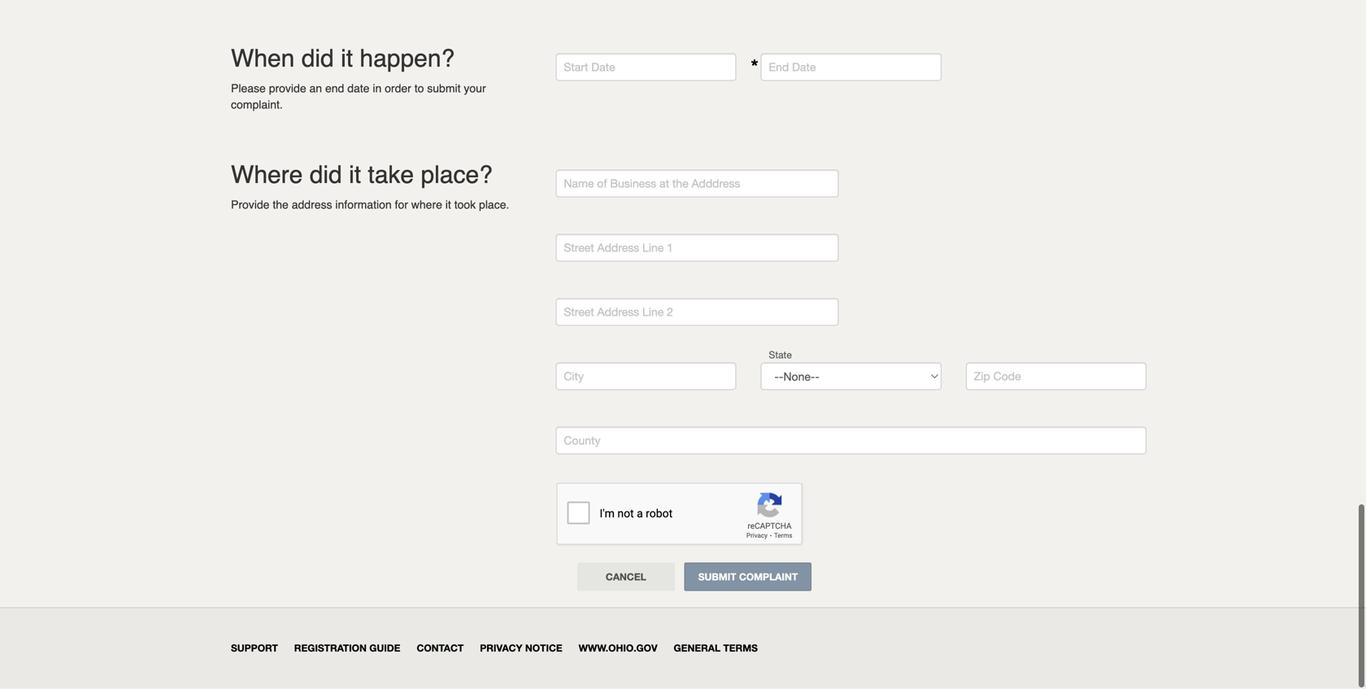 Task type: vqa. For each thing, say whether or not it's contained in the screenshot.
renew inside License holders are only able to renew during the open renewal period, as specified by the rules of the board. For more information, please visit the board website or contact the board directly.
no



Task type: describe. For each thing, give the bounding box(es) containing it.
complaint.
[[231, 98, 283, 111]]

street address line 1
[[564, 241, 674, 255]]

submit
[[427, 82, 461, 95]]

1 horizontal spatial the
[[673, 177, 689, 190]]

contact
[[417, 643, 464, 654]]

did for where
[[310, 161, 342, 189]]

End Date text field
[[761, 54, 942, 81]]

zip code
[[975, 370, 1022, 383]]

www.ohio.gov
[[579, 643, 658, 654]]

start
[[564, 61, 589, 74]]

street address line 2
[[564, 306, 674, 319]]

it for take
[[349, 161, 361, 189]]

end
[[769, 61, 789, 74]]

notice
[[526, 643, 563, 654]]

date
[[348, 82, 370, 95]]

provide
[[231, 199, 270, 212]]

zip
[[975, 370, 991, 383]]

provide the address information for where it took place.
[[231, 199, 510, 212]]

it for happen?
[[341, 45, 353, 73]]

code
[[994, 370, 1022, 383]]

your
[[464, 82, 486, 95]]

where
[[412, 199, 443, 212]]

to
[[415, 82, 424, 95]]

0 horizontal spatial the
[[273, 199, 289, 212]]

start date
[[564, 61, 616, 74]]

when did it happen?
[[231, 45, 455, 73]]

support
[[231, 643, 278, 654]]

Start Date text field
[[556, 54, 737, 81]]

Street Address Line 1 text field
[[556, 234, 839, 262]]

Name of Business at the Adddress text field
[[556, 170, 839, 198]]

Zip Code text field
[[966, 363, 1147, 391]]

privacy notice
[[480, 643, 563, 654]]

contact link
[[417, 643, 464, 654]]

registration guide
[[294, 643, 401, 654]]

registration guide link
[[294, 643, 401, 654]]

Street Address Line 2 text field
[[556, 299, 839, 326]]

at
[[660, 177, 670, 190]]

privacy
[[480, 643, 523, 654]]

happen?
[[360, 45, 455, 73]]

business
[[611, 177, 657, 190]]



Task type: locate. For each thing, give the bounding box(es) containing it.
did up an
[[302, 45, 334, 73]]

0 vertical spatial address
[[598, 241, 640, 255]]

general terms link
[[674, 643, 758, 654]]

provide
[[269, 82, 306, 95]]

end
[[325, 82, 344, 95]]

state
[[769, 349, 792, 361]]

0 vertical spatial line
[[643, 241, 664, 255]]

street for street address line 1
[[564, 241, 595, 255]]

2 vertical spatial it
[[446, 199, 451, 212]]

1 vertical spatial line
[[643, 306, 664, 319]]

the
[[673, 177, 689, 190], [273, 199, 289, 212]]

2 address from the top
[[598, 306, 640, 319]]

0 horizontal spatial date
[[592, 61, 616, 74]]

name of business at the adddress
[[564, 177, 741, 190]]

when
[[231, 45, 295, 73]]

it up information
[[349, 161, 361, 189]]

date
[[592, 61, 616, 74], [793, 61, 816, 74]]

1 date from the left
[[592, 61, 616, 74]]

please
[[231, 82, 266, 95]]

place.
[[479, 199, 510, 212]]

did for when
[[302, 45, 334, 73]]

please provide an end date in order to submit your complaint.
[[231, 82, 486, 111]]

end date
[[769, 61, 816, 74]]

1 horizontal spatial date
[[793, 61, 816, 74]]

None button
[[685, 563, 812, 592]]

2 date from the left
[[793, 61, 816, 74]]

2
[[667, 306, 674, 319]]

0 vertical spatial did
[[302, 45, 334, 73]]

1
[[667, 241, 674, 255]]

line for 1
[[643, 241, 664, 255]]

cancel link
[[578, 563, 675, 592]]

date right end on the top
[[793, 61, 816, 74]]

County text field
[[556, 427, 1147, 455]]

www.ohio.gov link
[[579, 643, 658, 654]]

name
[[564, 177, 594, 190]]

general
[[674, 643, 721, 654]]

cancel
[[606, 572, 647, 583]]

of
[[597, 177, 607, 190]]

address left "1"
[[598, 241, 640, 255]]

place?
[[421, 161, 493, 189]]

information
[[336, 199, 392, 212]]

took
[[455, 199, 476, 212]]

registration
[[294, 643, 367, 654]]

city
[[564, 370, 584, 383]]

line
[[643, 241, 664, 255], [643, 306, 664, 319]]

date for start date
[[592, 61, 616, 74]]

1 line from the top
[[643, 241, 664, 255]]

privacy notice link
[[480, 643, 563, 654]]

general terms
[[674, 643, 758, 654]]

City text field
[[556, 363, 737, 391]]

street down name
[[564, 241, 595, 255]]

address for 2
[[598, 306, 640, 319]]

take
[[368, 161, 414, 189]]

0 vertical spatial street
[[564, 241, 595, 255]]

date right start
[[592, 61, 616, 74]]

1 vertical spatial it
[[349, 161, 361, 189]]

guide
[[370, 643, 401, 654]]

1 vertical spatial the
[[273, 199, 289, 212]]

address left 2 in the left of the page
[[598, 306, 640, 319]]

it up date
[[341, 45, 353, 73]]

date for end date
[[793, 61, 816, 74]]

it
[[341, 45, 353, 73], [349, 161, 361, 189], [446, 199, 451, 212]]

line left "1"
[[643, 241, 664, 255]]

2 line from the top
[[643, 306, 664, 319]]

line for 2
[[643, 306, 664, 319]]

1 vertical spatial did
[[310, 161, 342, 189]]

for
[[395, 199, 408, 212]]

1 vertical spatial street
[[564, 306, 595, 319]]

an
[[310, 82, 322, 95]]

order
[[385, 82, 412, 95]]

line left 2 in the left of the page
[[643, 306, 664, 319]]

address
[[292, 199, 332, 212]]

the right provide
[[273, 199, 289, 212]]

where did it take place?
[[231, 161, 493, 189]]

adddress
[[692, 177, 741, 190]]

terms
[[724, 643, 758, 654]]

street for street address line 2
[[564, 306, 595, 319]]

street
[[564, 241, 595, 255], [564, 306, 595, 319]]

0 vertical spatial it
[[341, 45, 353, 73]]

it left took
[[446, 199, 451, 212]]

where
[[231, 161, 303, 189]]

street up city
[[564, 306, 595, 319]]

1 street from the top
[[564, 241, 595, 255]]

address
[[598, 241, 640, 255], [598, 306, 640, 319]]

2 street from the top
[[564, 306, 595, 319]]

county
[[564, 434, 601, 448]]

in
[[373, 82, 382, 95]]

did
[[302, 45, 334, 73], [310, 161, 342, 189]]

the right at
[[673, 177, 689, 190]]

did up address
[[310, 161, 342, 189]]

1 vertical spatial address
[[598, 306, 640, 319]]

support link
[[231, 643, 278, 654]]

0 vertical spatial the
[[673, 177, 689, 190]]

address for 1
[[598, 241, 640, 255]]

1 address from the top
[[598, 241, 640, 255]]



